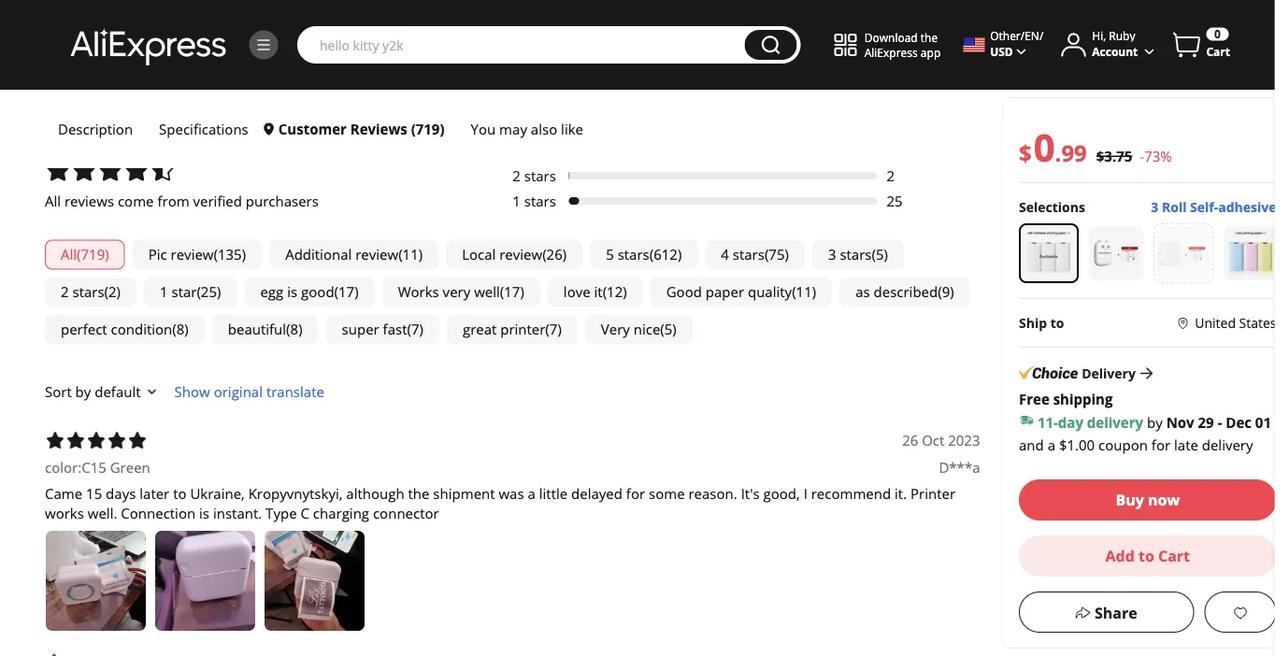 Task type: describe. For each thing, give the bounding box(es) containing it.
late
[[1174, 435, 1198, 454]]

2 stars
[[513, 166, 556, 186]]

and a $1.00 coupon for late delivery
[[1019, 435, 1257, 454]]

oct
[[922, 431, 945, 451]]

( for 4 stars ( 75 )
[[765, 245, 769, 265]]

delayed
[[571, 485, 623, 504]]

29
[[1198, 413, 1214, 432]]

all reviews come from verified purchasers
[[45, 192, 319, 211]]

) for pic review ( 135 )
[[242, 245, 246, 265]]

shipment
[[433, 485, 495, 504]]

2 stars ( 2 )
[[61, 283, 121, 302]]

2 for 2 stars
[[513, 166, 521, 186]]

2 for 2
[[887, 166, 895, 186]]

delivery
[[1082, 364, 1136, 382]]

1 8 from the left
[[177, 320, 185, 339]]

returns
[[1051, 514, 1099, 533]]

1 horizontal spatial a
[[1047, 435, 1055, 454]]

day
[[1058, 413, 1083, 432]]

customer reviews (719) link
[[262, 111, 458, 147]]

very
[[601, 320, 630, 339]]

printer
[[911, 485, 956, 504]]

beautiful ( 8 )
[[228, 320, 303, 339]]

7 for super fast ( 7 )
[[411, 320, 419, 339]]

download the aliexpress app
[[865, 29, 941, 60]]

buyer
[[1019, 533, 1057, 552]]

1 for 1 star ( 25 )
[[160, 283, 168, 302]]

( for pic review ( 135 )
[[214, 245, 218, 265]]

add to cart
[[1105, 546, 1190, 566]]

sort
[[45, 382, 72, 402]]

1sqid_b image
[[255, 36, 272, 53]]

2 · from the left
[[1238, 514, 1242, 533]]

$ 0 . 9 9 $3.75 -73%
[[1019, 121, 1172, 172]]

like
[[561, 119, 583, 138]]

other/
[[990, 28, 1025, 43]]

the inside download the aliexpress app
[[921, 29, 938, 45]]

the inside came 15 days later to ukraine, kropyvnytskyi, although the shipment was a little delayed for some reason. it's good, i recommend it. printer works well. connection is instant. type c charging connector
[[408, 485, 430, 504]]

good
[[666, 283, 702, 302]]

( for 3 stars ( 5 )
[[872, 245, 876, 265]]

fast
[[383, 320, 407, 339]]

0 inside '0 cart'
[[1215, 26, 1221, 42]]

c
[[301, 504, 309, 523]]

share
[[1094, 603, 1137, 623]]

9 right the .
[[1074, 137, 1087, 168]]

1 horizontal spatial for
[[1151, 435, 1170, 454]]

as described ( 9 )
[[856, 283, 954, 302]]

additional
[[285, 245, 352, 265]]

you may also like link
[[458, 111, 600, 147]]

account
[[1092, 43, 1138, 59]]

1 · from the left
[[1103, 514, 1107, 533]]

customer reviews (719) inside customer reviews (719) link
[[278, 119, 445, 138]]

to for add to cart
[[1138, 546, 1154, 566]]

2 8 from the left
[[290, 320, 298, 339]]

default
[[95, 382, 141, 402]]

as
[[856, 283, 870, 302]]

show original translate
[[174, 382, 324, 402]]

) up the 2 stars ( 2 )
[[105, 245, 109, 265]]

) for additional review ( 11 )
[[419, 245, 423, 265]]

came 15 days later to ukraine, kropyvnytskyi, although the shipment was a little delayed for some reason. it's good, i recommend it. printer works well. connection is instant. type c charging connector
[[45, 485, 956, 523]]

0 horizontal spatial 5
[[606, 245, 614, 265]]

$
[[1019, 137, 1032, 168]]

shipping
[[1053, 390, 1113, 409]]

all ( 719 )
[[61, 245, 109, 265]]

free for free shipping
[[1019, 390, 1049, 409]]

1 horizontal spatial delivery
[[1202, 435, 1253, 454]]

( for very nice ( 5 )
[[660, 320, 665, 339]]

good,
[[764, 485, 800, 504]]

nice
[[634, 320, 660, 339]]

1 for 1 stars
[[513, 192, 521, 211]]

75
[[769, 245, 785, 265]]

description link
[[45, 111, 146, 147]]

) for as described ( 9 )
[[950, 283, 954, 302]]

guarantee
[[1168, 514, 1235, 533]]

ukraine,
[[190, 485, 245, 504]]

26 oct 2023
[[902, 431, 980, 451]]

to for ship to
[[1050, 314, 1064, 332]]

) for 4 stars ( 75 )
[[785, 245, 789, 265]]

) for super fast ( 7 )
[[419, 320, 424, 339]]

stars for 2 stars
[[524, 166, 556, 186]]

) for 3 stars ( 5 )
[[884, 245, 888, 265]]

4 for 4 stars ( 75 )
[[721, 245, 729, 265]]

0 vertical spatial customer reviews (719)
[[45, 22, 267, 48]]

come
[[118, 192, 154, 211]]

) for 2 stars ( 2 )
[[116, 283, 121, 302]]

works
[[398, 283, 439, 302]]

2023
[[948, 431, 980, 451]]

4 for 4 stars
[[513, 116, 521, 135]]

type
[[266, 504, 297, 523]]

good paper quality ( 11 )
[[666, 283, 817, 302]]

kropyvnytskyi,
[[248, 485, 343, 504]]

sort by default
[[45, 382, 141, 402]]

12
[[607, 283, 623, 302]]

ruby
[[1109, 28, 1136, 43]]

beautiful
[[228, 320, 286, 339]]

works
[[45, 504, 84, 523]]

9 for 0
[[1061, 137, 1074, 168]]

states
[[1239, 314, 1275, 332]]

stars for 2 stars ( 2 )
[[72, 283, 104, 302]]

roll
[[1162, 198, 1187, 216]]

( for love it ( 12 )
[[603, 283, 607, 302]]

) for perfect condition ( 8 )
[[185, 320, 189, 339]]

/
[[1040, 28, 1044, 43]]

review for additional review
[[356, 245, 398, 265]]

) for great printer ( 7 )
[[558, 320, 562, 339]]

2 for 2 stars ( 2 )
[[61, 283, 69, 302]]

it's
[[741, 485, 760, 504]]

( for additional review ( 11 )
[[398, 245, 403, 265]]

) right the quality
[[812, 283, 817, 302]]

73%
[[1144, 146, 1172, 166]]

i
[[804, 485, 808, 504]]

( for as described ( 9 )
[[938, 283, 942, 302]]

0 horizontal spatial delivery
[[1087, 413, 1143, 432]]

protection
[[1061, 533, 1129, 552]]

may
[[499, 119, 527, 138]]

works very well ( 17 )
[[398, 283, 524, 302]]

ship to
[[1019, 314, 1064, 332]]

1 stars
[[513, 192, 556, 211]]

you may also like
[[471, 119, 587, 138]]

hello kitty y2k text field
[[310, 36, 736, 54]]

1 horizontal spatial 25
[[887, 192, 903, 211]]

very nice ( 5 )
[[601, 320, 677, 339]]

11-
[[1037, 413, 1058, 432]]

buy
[[1115, 490, 1144, 510]]

self-
[[1190, 198, 1218, 216]]



Task type: vqa. For each thing, say whether or not it's contained in the screenshot.


Task type: locate. For each thing, give the bounding box(es) containing it.
by right sort at the bottom left of the page
[[75, 382, 91, 402]]

( for perfect condition ( 8 )
[[172, 320, 177, 339]]

1 vertical spatial 0
[[1033, 121, 1055, 172]]

all left 719
[[61, 245, 77, 265]]

5 right the nice
[[665, 320, 673, 339]]

1 vertical spatial customer reviews (719)
[[278, 119, 445, 138]]

1 horizontal spatial customer reviews (719)
[[278, 119, 445, 138]]

25 up 3 stars ( 5 )
[[887, 192, 903, 211]]

) down star at the left top of page
[[185, 320, 189, 339]]

1 vertical spatial cart
[[1158, 546, 1190, 566]]

came
[[45, 485, 82, 504]]

None text field
[[1045, 609, 1075, 632]]

5
[[606, 245, 614, 265], [876, 245, 884, 265], [665, 320, 673, 339]]

0 horizontal spatial -
[[1140, 146, 1144, 166]]

coupon
[[1098, 435, 1148, 454]]

1 horizontal spatial by
[[1147, 413, 1163, 432]]

3 review from the left
[[500, 245, 542, 265]]

5 for very nice ( 5 )
[[665, 320, 673, 339]]

from
[[157, 192, 189, 211]]

0 horizontal spatial 1
[[160, 283, 168, 302]]

1 17 from the left
[[339, 283, 355, 302]]

1 horizontal spatial to
[[1050, 314, 1064, 332]]

charging
[[313, 504, 369, 523]]

a right and
[[1047, 435, 1055, 454]]

0 vertical spatial 4
[[513, 116, 521, 135]]

$3.75
[[1096, 146, 1132, 166]]

) up works
[[419, 245, 423, 265]]

customer up "purchasers"
[[278, 119, 347, 138]]

0 horizontal spatial ·
[[1103, 514, 1107, 533]]

d***a
[[939, 458, 980, 477]]

0 horizontal spatial for
[[626, 485, 645, 504]]

delivery up coupon
[[1087, 413, 1143, 432]]

1 horizontal spatial 7
[[550, 320, 558, 339]]

0 horizontal spatial a
[[528, 485, 536, 504]]

5 up 12
[[606, 245, 614, 265]]

1 vertical spatial by
[[1147, 413, 1163, 432]]

adhesive
[[1218, 198, 1275, 216]]

0 vertical spatial is
[[287, 283, 298, 302]]

1 horizontal spatial 11
[[796, 283, 812, 302]]

) right well
[[520, 283, 524, 302]]

local
[[462, 245, 496, 265]]

reason.
[[689, 485, 738, 504]]

free for free returns · on-time guarantee · buyer protection
[[1019, 514, 1047, 533]]

described
[[874, 283, 938, 302]]

all for all ( 719 )
[[61, 245, 77, 265]]

pic review ( 135 )
[[148, 245, 246, 265]]

7 right printer
[[550, 320, 558, 339]]

show
[[174, 382, 210, 402]]

stars for 1 stars
[[524, 192, 556, 211]]

5 up as described ( 9 )
[[876, 245, 884, 265]]

2 up perfect condition ( 8 )
[[108, 283, 116, 302]]

1 7 from the left
[[411, 320, 419, 339]]

free inside free returns · on-time guarantee · buyer protection
[[1019, 514, 1047, 533]]

great printer ( 7 )
[[463, 320, 562, 339]]

0 horizontal spatial 25
[[201, 283, 217, 302]]

stars for 4 stars
[[524, 116, 556, 135]]

quantity
[[1019, 583, 1081, 602]]

buy now
[[1115, 490, 1180, 510]]

) right star at the left top of page
[[217, 283, 221, 302]]

4 stars
[[513, 116, 556, 135]]

2 review from the left
[[356, 245, 398, 265]]

0 horizontal spatial 11
[[403, 245, 419, 265]]

0 horizontal spatial by
[[75, 382, 91, 402]]

0 vertical spatial a
[[1047, 435, 1055, 454]]

pic
[[148, 245, 167, 265]]

· right guarantee
[[1238, 514, 1242, 533]]

26 down the '1 stars' on the left top
[[547, 245, 563, 265]]

·
[[1103, 514, 1107, 533], [1238, 514, 1242, 533]]

0 vertical spatial 0
[[1215, 26, 1221, 42]]

1 vertical spatial delivery
[[1202, 435, 1253, 454]]

9 for described
[[942, 283, 950, 302]]

11 right the quality
[[796, 283, 812, 302]]

) up perfect condition ( 8 )
[[116, 283, 121, 302]]

1 horizontal spatial cart
[[1207, 44, 1231, 59]]

hi,
[[1092, 28, 1106, 43]]

17 for well
[[504, 283, 520, 302]]

review right local
[[500, 245, 542, 265]]

25 right star at the left top of page
[[201, 283, 217, 302]]

1 horizontal spatial 8
[[290, 320, 298, 339]]

5 for 3 stars ( 5 )
[[876, 245, 884, 265]]

all for all reviews come from verified purchasers
[[45, 192, 61, 211]]

17 right well
[[504, 283, 520, 302]]

review for pic review
[[171, 245, 214, 265]]

0 vertical spatial reviews
[[141, 22, 217, 48]]

free left returns
[[1019, 514, 1047, 533]]

1 horizontal spatial (719)
[[411, 119, 445, 138]]

for left some
[[626, 485, 645, 504]]

love it ( 12 )
[[564, 283, 627, 302]]

) right the nice
[[673, 320, 677, 339]]

quality
[[748, 283, 792, 302]]

color:c15
[[45, 458, 106, 477]]

0 horizontal spatial cart
[[1158, 546, 1190, 566]]

stars for 5 stars ( 612 )
[[618, 245, 650, 265]]

3 for 3 roll self-adhesive
[[1151, 198, 1158, 216]]

2 free from the top
[[1019, 514, 1047, 533]]

1 vertical spatial the
[[408, 485, 430, 504]]

usd
[[990, 43, 1013, 59]]

1 vertical spatial all
[[61, 245, 77, 265]]

17 for good
[[339, 283, 355, 302]]

1 horizontal spatial is
[[287, 283, 298, 302]]

None button
[[745, 30, 797, 60]]

0 horizontal spatial 26
[[547, 245, 563, 265]]

( for 1 star ( 25 )
[[197, 283, 201, 302]]

customer
[[45, 22, 136, 48], [278, 119, 347, 138]]

0 vertical spatial to
[[1050, 314, 1064, 332]]

customer up 4.7
[[45, 22, 136, 48]]

a right was
[[528, 485, 536, 504]]

1 vertical spatial to
[[173, 485, 187, 504]]

to
[[1050, 314, 1064, 332], [173, 485, 187, 504], [1138, 546, 1154, 566]]

the right download
[[921, 29, 938, 45]]

is left the instant.
[[199, 504, 209, 523]]

0 vertical spatial 26
[[547, 245, 563, 265]]

download
[[865, 29, 918, 45]]

3 right 75
[[828, 245, 836, 265]]

1 free from the top
[[1019, 390, 1049, 409]]

0 horizontal spatial the
[[408, 485, 430, 504]]

1 horizontal spatial the
[[921, 29, 938, 45]]

9 right described
[[942, 283, 950, 302]]

0 horizontal spatial (719)
[[222, 22, 267, 48]]

15
[[86, 485, 102, 504]]

) down verified
[[242, 245, 246, 265]]

0 vertical spatial all
[[45, 192, 61, 211]]

also
[[531, 119, 557, 138]]

0 vertical spatial 1
[[513, 192, 521, 211]]

review right pic
[[171, 245, 214, 265]]

to right add
[[1138, 546, 1154, 566]]

3 roll self-adhesive
[[1151, 198, 1275, 216]]

3 for 3 stars ( 5 )
[[828, 245, 836, 265]]

( for great printer ( 7 )
[[545, 320, 550, 339]]

7
[[411, 320, 419, 339], [550, 320, 558, 339]]

1 horizontal spatial 0
[[1215, 26, 1221, 42]]

0 horizontal spatial reviews
[[141, 22, 217, 48]]

1 vertical spatial 3
[[828, 245, 836, 265]]

8 right the beautiful
[[290, 320, 298, 339]]

1 vertical spatial 4
[[721, 245, 729, 265]]

super
[[342, 320, 379, 339]]

a inside came 15 days later to ukraine, kropyvnytskyi, although the shipment was a little delayed for some reason. it's good, i recommend it. printer works well. connection is instant. type c charging connector
[[528, 485, 536, 504]]

dec
[[1226, 413, 1252, 432]]

- for 0
[[1140, 146, 1144, 166]]

1 vertical spatial -
[[1218, 413, 1222, 432]]

0 horizontal spatial 8
[[177, 320, 185, 339]]

it.
[[895, 485, 907, 504]]

0 vertical spatial the
[[921, 29, 938, 45]]

great
[[463, 320, 497, 339]]

01
[[1255, 413, 1271, 432]]

2 vertical spatial to
[[1138, 546, 1154, 566]]

1 horizontal spatial review
[[356, 245, 398, 265]]

0 vertical spatial for
[[1151, 435, 1170, 454]]

17 right good
[[339, 283, 355, 302]]

1 horizontal spatial 1
[[513, 192, 521, 211]]

review for local review
[[500, 245, 542, 265]]

stars for 3 stars ( 5 )
[[840, 245, 872, 265]]

) for local review ( 26 )
[[563, 245, 567, 265]]

is right egg
[[287, 283, 298, 302]]

) up good
[[678, 245, 682, 265]]

1 vertical spatial a
[[528, 485, 536, 504]]

1 vertical spatial free
[[1019, 514, 1047, 533]]

1 horizontal spatial reviews
[[350, 119, 407, 138]]

4.7
[[45, 78, 125, 154]]

to inside the add to cart button
[[1138, 546, 1154, 566]]

all left 'reviews'
[[45, 192, 61, 211]]

1 vertical spatial (719)
[[411, 119, 445, 138]]

( for 2 stars ( 2 )
[[104, 283, 108, 302]]

- inside $ 0 . 9 9 $3.75 -73%
[[1140, 146, 1144, 166]]

some
[[649, 485, 685, 504]]

2 horizontal spatial review
[[500, 245, 542, 265]]

7 right fast
[[411, 320, 419, 339]]

0 horizontal spatial 3
[[828, 245, 836, 265]]

· left on-
[[1103, 514, 1107, 533]]

1 horizontal spatial ·
[[1238, 514, 1242, 533]]

( for 5 stars ( 612 )
[[650, 245, 654, 265]]

to inside came 15 days later to ukraine, kropyvnytskyi, although the shipment was a little delayed for some reason. it's good, i recommend it. printer works well. connection is instant. type c charging connector
[[173, 485, 187, 504]]

) for 1 star ( 25 )
[[217, 283, 221, 302]]

1 down 2 stars
[[513, 192, 521, 211]]

0 horizontal spatial is
[[199, 504, 209, 523]]

) up the quality
[[785, 245, 789, 265]]

2 up perfect
[[61, 283, 69, 302]]

) for 5 stars ( 612 )
[[678, 245, 682, 265]]

4 up paper
[[721, 245, 729, 265]]

11 up works
[[403, 245, 419, 265]]

2 horizontal spatial 5
[[876, 245, 884, 265]]

1 horizontal spatial -
[[1218, 413, 1222, 432]]

now
[[1148, 490, 1180, 510]]

0 horizontal spatial 7
[[411, 320, 419, 339]]

0 vertical spatial 11
[[403, 245, 419, 265]]

the right although
[[408, 485, 430, 504]]

8 down star at the left top of page
[[177, 320, 185, 339]]

0 vertical spatial cart
[[1207, 44, 1231, 59]]

4 left also
[[513, 116, 521, 135]]

- right $3.75
[[1140, 146, 1144, 166]]

super fast ( 7 )
[[342, 320, 424, 339]]

the
[[921, 29, 938, 45], [408, 485, 430, 504]]

free returns · on-time guarantee · buyer protection
[[1019, 514, 1242, 552]]

) up as described ( 9 )
[[884, 245, 888, 265]]

1 horizontal spatial 3
[[1151, 198, 1158, 216]]

) down additional review ( 11 )
[[355, 283, 359, 302]]

buy now button
[[1019, 480, 1275, 521]]

love
[[564, 283, 591, 302]]

-
[[1140, 146, 1144, 166], [1218, 413, 1222, 432]]

1 horizontal spatial customer
[[278, 119, 347, 138]]

add to cart button
[[1019, 536, 1275, 577]]

stars for 4 stars ( 75 )
[[733, 245, 765, 265]]

2 7 from the left
[[550, 320, 558, 339]]

to right ship
[[1050, 314, 1064, 332]]

selections
[[1019, 198, 1085, 216]]

2 up the '1 stars' on the left top
[[513, 166, 521, 186]]

1 vertical spatial 26
[[902, 431, 919, 451]]

2
[[513, 166, 521, 186], [887, 166, 895, 186], [61, 283, 69, 302], [108, 283, 116, 302]]

1 vertical spatial 11
[[796, 283, 812, 302]]

time
[[1135, 514, 1164, 533]]

( for local review ( 26 )
[[542, 245, 547, 265]]

3 left "roll"
[[1151, 198, 1158, 216]]

719
[[81, 245, 105, 265]]

0 vertical spatial by
[[75, 382, 91, 402]]

) right it
[[623, 283, 627, 302]]

by
[[75, 382, 91, 402], [1147, 413, 1163, 432]]

1 vertical spatial is
[[199, 504, 209, 523]]

26 left oct
[[902, 431, 919, 451]]

review up works
[[356, 245, 398, 265]]

( for super fast ( 7 )
[[407, 320, 411, 339]]

1 vertical spatial reviews
[[350, 119, 407, 138]]

11
[[403, 245, 419, 265], [796, 283, 812, 302]]

ship
[[1019, 314, 1047, 332]]

0 horizontal spatial 4
[[513, 116, 521, 135]]

color:c15 green
[[45, 458, 150, 477]]

) right printer
[[558, 320, 562, 339]]

printer
[[500, 320, 545, 339]]

) right fast
[[419, 320, 424, 339]]

9
[[1061, 137, 1074, 168], [1074, 137, 1087, 168], [942, 283, 950, 302]]

by left nov
[[1147, 413, 1163, 432]]

) down egg is good ( 17 )
[[298, 320, 303, 339]]

is inside came 15 days later to ukraine, kropyvnytskyi, although the shipment was a little delayed for some reason. it's good, i recommend it. printer works well. connection is instant. type c charging connector
[[199, 504, 209, 523]]

1 vertical spatial for
[[626, 485, 645, 504]]

connection
[[121, 504, 196, 523]]

you
[[471, 119, 496, 138]]

0 vertical spatial (719)
[[222, 22, 267, 48]]

0 horizontal spatial 0
[[1033, 121, 1055, 172]]

1 left star at the left top of page
[[160, 283, 168, 302]]

) right described
[[950, 283, 954, 302]]

1 horizontal spatial 4
[[721, 245, 729, 265]]

7 for great printer ( 7 )
[[550, 320, 558, 339]]

- for day
[[1218, 413, 1222, 432]]

days
[[106, 485, 136, 504]]

0 vertical spatial free
[[1019, 390, 1049, 409]]

- right 29
[[1218, 413, 1222, 432]]

0 vertical spatial delivery
[[1087, 413, 1143, 432]]

0 vertical spatial 25
[[887, 192, 903, 211]]

reviews
[[141, 22, 217, 48], [350, 119, 407, 138]]

(
[[77, 245, 81, 265], [214, 245, 218, 265], [398, 245, 403, 265], [542, 245, 547, 265], [650, 245, 654, 265], [765, 245, 769, 265], [872, 245, 876, 265], [104, 283, 108, 302], [197, 283, 201, 302], [334, 283, 339, 302], [500, 283, 504, 302], [603, 283, 607, 302], [792, 283, 796, 302], [938, 283, 942, 302], [172, 320, 177, 339], [286, 320, 290, 339], [407, 320, 411, 339], [545, 320, 550, 339], [660, 320, 665, 339]]

free shipping
[[1019, 390, 1113, 409]]

2 horizontal spatial to
[[1138, 546, 1154, 566]]

delivery down dec
[[1202, 435, 1253, 454]]

it
[[594, 283, 603, 302]]

specifications link
[[146, 111, 262, 147]]

egg
[[260, 283, 284, 302]]

0 vertical spatial customer
[[45, 22, 136, 48]]

instant.
[[213, 504, 262, 523]]

) for love it ( 12 )
[[623, 283, 627, 302]]

is
[[287, 283, 298, 302], [199, 504, 209, 523]]

other/ en /
[[990, 28, 1044, 43]]

united states
[[1195, 314, 1275, 332]]

2 up 3 stars ( 5 )
[[887, 166, 895, 186]]

) for very nice ( 5 )
[[673, 320, 677, 339]]

1 horizontal spatial 17
[[504, 283, 520, 302]]

en
[[1025, 28, 1040, 43]]

hi, ruby
[[1092, 28, 1136, 43]]

0 vertical spatial -
[[1140, 146, 1144, 166]]

purchasers
[[246, 192, 319, 211]]

0 horizontal spatial customer reviews (719)
[[45, 22, 267, 48]]

0 vertical spatial 3
[[1151, 198, 1158, 216]]

0 horizontal spatial customer
[[45, 22, 136, 48]]

for down 11-day delivery by nov 29 - dec 01
[[1151, 435, 1170, 454]]

1 vertical spatial 1
[[160, 283, 168, 302]]

description
[[58, 119, 133, 138]]

cart inside button
[[1158, 546, 1190, 566]]

specifications
[[159, 119, 249, 138]]

) up love
[[563, 245, 567, 265]]

condition
[[111, 320, 172, 339]]

0 horizontal spatial 17
[[339, 283, 355, 302]]

to right later
[[173, 485, 187, 504]]

1 horizontal spatial 5
[[665, 320, 673, 339]]

1 vertical spatial 25
[[201, 283, 217, 302]]

perfect condition ( 8 )
[[61, 320, 189, 339]]

612
[[654, 245, 678, 265]]

aliexpress
[[865, 44, 918, 60]]

0 horizontal spatial review
[[171, 245, 214, 265]]

free up 11-
[[1019, 390, 1049, 409]]

1 review from the left
[[171, 245, 214, 265]]

for inside came 15 days later to ukraine, kropyvnytskyi, although the shipment was a little delayed for some reason. it's good, i recommend it. printer works well. connection is instant. type c charging connector
[[626, 485, 645, 504]]

9 right $
[[1061, 137, 1074, 168]]

translate
[[266, 382, 324, 402]]

1 horizontal spatial 26
[[902, 431, 919, 451]]

0
[[1215, 26, 1221, 42], [1033, 121, 1055, 172]]

2 17 from the left
[[504, 283, 520, 302]]

1 vertical spatial customer
[[278, 119, 347, 138]]

and
[[1019, 435, 1044, 454]]

0 horizontal spatial to
[[173, 485, 187, 504]]



